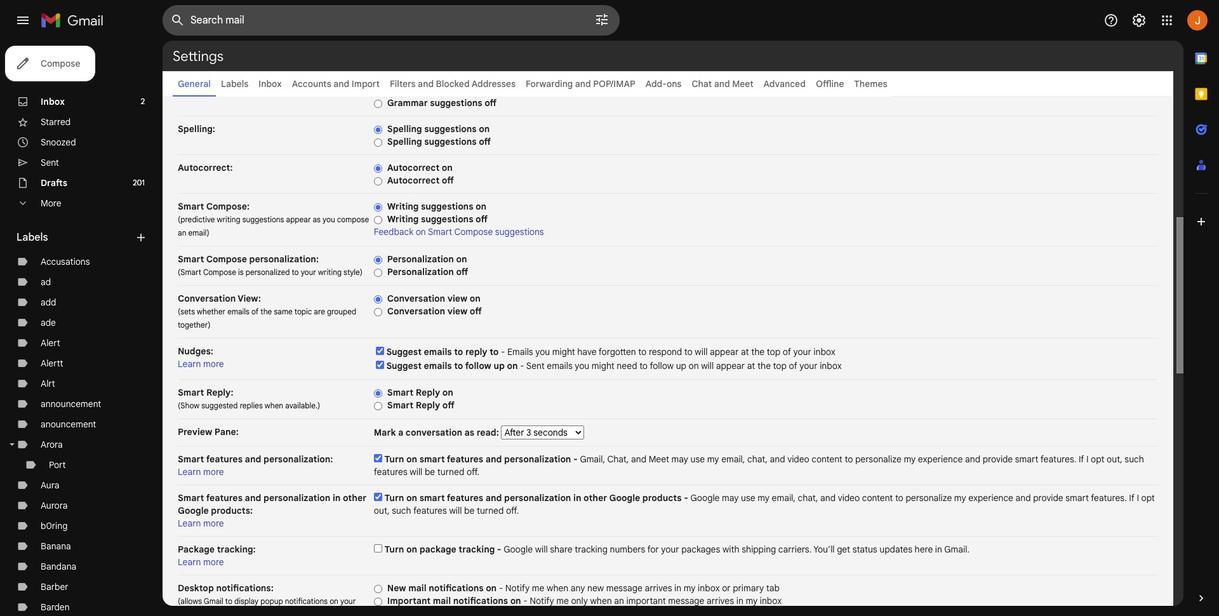 Task type: vqa. For each thing, say whether or not it's contained in the screenshot.
features.
yes



Task type: locate. For each thing, give the bounding box(es) containing it.
reply up smart reply off
[[416, 387, 440, 398]]

1 vertical spatial email,
[[772, 492, 796, 504]]

learn more link down nudges:
[[178, 358, 224, 370]]

0 horizontal spatial inbox
[[41, 96, 65, 107]]

use inside gmail, chat, and meet may use my email, chat, and video content to personalize my experience and provide smart features. if i opt out, such features will be turned off.
[[691, 454, 705, 465]]

1 horizontal spatial up
[[676, 360, 687, 372]]

Smart Reply off radio
[[374, 401, 382, 411]]

features up products:
[[206, 492, 243, 504]]

search mail image
[[166, 9, 189, 32]]

i inside gmail, chat, and meet may use my email, chat, and video content to personalize my experience and provide smart features. if i opt out, such features will be turned off.
[[1087, 454, 1089, 465]]

learn more link up package
[[178, 518, 224, 529]]

email
[[244, 610, 263, 616]]

0 vertical spatial be
[[425, 466, 435, 478]]

0 horizontal spatial follow
[[465, 360, 492, 372]]

turn on smart features and personalization in other google products -
[[385, 492, 691, 504]]

on inside desktop notifications: (allows gmail to display popup notifications on your desktop when new email messages arrive)
[[330, 596, 339, 606]]

1 horizontal spatial sent
[[526, 360, 545, 372]]

2 more from the top
[[203, 466, 224, 478]]

smart up (smart
[[178, 253, 204, 265]]

1 horizontal spatial be
[[464, 505, 475, 516]]

suggest emails to follow up on - sent emails you might need to follow up on will appear at the top of your inbox
[[386, 360, 842, 372]]

off up mark a conversation as read:
[[443, 400, 455, 411]]

0 horizontal spatial i
[[1087, 454, 1089, 465]]

you inside smart compose: (predictive writing suggestions appear as you compose an email)
[[323, 215, 335, 224]]

experience
[[918, 454, 963, 465], [969, 492, 1014, 504]]

for
[[648, 544, 659, 555]]

spelling
[[387, 123, 422, 135], [387, 136, 422, 147]]

1 horizontal spatial chat,
[[798, 492, 818, 504]]

new inside desktop notifications: (allows gmail to display popup notifications on your desktop when new email messages arrive)
[[228, 610, 243, 616]]

3 more from the top
[[203, 518, 224, 529]]

conversation up the conversation view off
[[387, 293, 445, 304]]

barber
[[41, 581, 68, 593]]

1 vertical spatial inbox link
[[41, 96, 65, 107]]

smart for smart features and personalization: learn more
[[178, 454, 204, 465]]

smart for smart reply: (show suggested replies when available.)
[[178, 387, 204, 398]]

1 horizontal spatial i
[[1137, 492, 1140, 504]]

1 other from the left
[[343, 492, 367, 504]]

0 horizontal spatial personalize
[[856, 454, 902, 465]]

0 vertical spatial writing
[[217, 215, 240, 224]]

feedback on smart compose suggestions link
[[374, 226, 544, 238]]

1 horizontal spatial arrives
[[707, 595, 734, 607]]

smart up package
[[178, 492, 204, 504]]

emails
[[508, 346, 533, 358]]

0 horizontal spatial content
[[812, 454, 843, 465]]

1 horizontal spatial as
[[465, 427, 475, 438]]

smart down preview
[[178, 454, 204, 465]]

0 vertical spatial reply
[[416, 387, 440, 398]]

features down the turn on smart features and personalization -
[[447, 492, 483, 504]]

1 vertical spatial personalization:
[[264, 454, 333, 465]]

writing down compose:
[[217, 215, 240, 224]]

0 horizontal spatial opt
[[1091, 454, 1105, 465]]

1 horizontal spatial out,
[[1107, 454, 1123, 465]]

2 vertical spatial turn
[[385, 544, 404, 555]]

2 writing from the top
[[387, 213, 419, 225]]

video up google may use my email, chat, and video content to personalize my experience and provide smart features. if i opt out, such features will be turned off.
[[788, 454, 810, 465]]

off up reply
[[470, 306, 482, 317]]

0 vertical spatial email,
[[722, 454, 745, 465]]

0 horizontal spatial new
[[228, 610, 243, 616]]

off. down the turn on smart features and personalization -
[[467, 466, 480, 478]]

more down package
[[203, 556, 224, 568]]

tab
[[767, 583, 780, 594]]

0 vertical spatial video
[[788, 454, 810, 465]]

more inside 'nudges: learn more'
[[203, 358, 224, 370]]

4 more from the top
[[203, 556, 224, 568]]

smart compose personalization: (smart compose is personalized to your writing style)
[[178, 253, 363, 277]]

smart reply on
[[387, 387, 453, 398]]

conversation view: (sets whether emails of the same topic are grouped together)
[[178, 293, 357, 330]]

forwarding
[[526, 78, 573, 90]]

0 vertical spatial personalize
[[856, 454, 902, 465]]

smart inside smart features and personalization in other google products: learn more
[[178, 492, 204, 504]]

compose down writing suggestions off
[[455, 226, 493, 238]]

emails
[[227, 307, 250, 316], [424, 346, 452, 358], [424, 360, 452, 372], [547, 360, 573, 372]]

learn up package
[[178, 518, 201, 529]]

1 vertical spatial view
[[448, 306, 468, 317]]

writing left style)
[[318, 267, 342, 277]]

1 vertical spatial video
[[838, 492, 860, 504]]

messages
[[265, 610, 300, 616]]

features inside smart features and personalization in other google products: learn more
[[206, 492, 243, 504]]

features. inside gmail, chat, and meet may use my email, chat, and video content to personalize my experience and provide smart features. if i opt out, such features will be turned off.
[[1041, 454, 1077, 465]]

3 learn from the top
[[178, 518, 201, 529]]

2 personalization from the top
[[387, 266, 454, 278]]

appear
[[286, 215, 311, 224], [710, 346, 739, 358], [716, 360, 745, 372]]

personalization: down the available.)
[[264, 454, 333, 465]]

such inside google may use my email, chat, and video content to personalize my experience and provide smart features. if i opt out, such features will be turned off.
[[392, 505, 411, 516]]

more inside smart features and personalization in other google products: learn more
[[203, 518, 224, 529]]

1 horizontal spatial video
[[838, 492, 860, 504]]

might left have
[[553, 346, 575, 358]]

features inside smart features and personalization: learn more
[[206, 454, 243, 465]]

2 spelling from the top
[[387, 136, 422, 147]]

2 learn from the top
[[178, 466, 201, 478]]

Writing suggestions off radio
[[374, 215, 382, 225]]

use inside google may use my email, chat, and video content to personalize my experience and provide smart features. if i opt out, such features will be turned off.
[[741, 492, 756, 504]]

sent down emails
[[526, 360, 545, 372]]

features up package at the left
[[413, 505, 447, 516]]

turned down turn on smart features and personalization in other google products -
[[477, 505, 504, 516]]

0 horizontal spatial out,
[[374, 505, 390, 516]]

learn more link down package
[[178, 556, 224, 568]]

video inside gmail, chat, and meet may use my email, chat, and video content to personalize my experience and provide smart features. if i opt out, such features will be turned off.
[[788, 454, 810, 465]]

turned
[[438, 466, 465, 478], [477, 505, 504, 516]]

an left important
[[614, 595, 624, 607]]

smart up (predictive
[[178, 201, 204, 212]]

1 horizontal spatial provide
[[1034, 492, 1064, 504]]

to inside google may use my email, chat, and video content to personalize my experience and provide smart features. if i opt out, such features will be turned off.
[[896, 492, 904, 504]]

2 turn from the top
[[385, 492, 404, 504]]

and inside smart features and personalization: learn more
[[245, 454, 261, 465]]

experience inside gmail, chat, and meet may use my email, chat, and video content to personalize my experience and provide smart features. if i opt out, such features will be turned off.
[[918, 454, 963, 465]]

0 vertical spatial the
[[261, 307, 272, 316]]

4 learn more link from the top
[[178, 556, 224, 568]]

compose down gmail image
[[41, 58, 80, 69]]

0 horizontal spatial might
[[553, 346, 575, 358]]

1 up from the left
[[494, 360, 505, 372]]

2
[[141, 97, 145, 106]]

inbox right "labels" link on the top of page
[[259, 78, 282, 90]]

mail for important
[[433, 595, 451, 607]]

accounts and import link
[[292, 78, 380, 90]]

1 vertical spatial appear
[[710, 346, 739, 358]]

to
[[292, 267, 299, 277], [454, 346, 463, 358], [490, 346, 499, 358], [639, 346, 647, 358], [685, 346, 693, 358], [454, 360, 463, 372], [640, 360, 648, 372], [845, 454, 853, 465], [896, 492, 904, 504], [225, 596, 232, 606]]

package
[[178, 544, 215, 555]]

0 horizontal spatial be
[[425, 466, 435, 478]]

reply for on
[[416, 387, 440, 398]]

smart inside smart features and personalization: learn more
[[178, 454, 204, 465]]

offline
[[816, 78, 844, 90]]

personalization for personalization off
[[387, 266, 454, 278]]

as left compose
[[313, 215, 321, 224]]

anouncement link
[[41, 419, 96, 430]]

labels heading
[[17, 231, 135, 244]]

other inside smart features and personalization in other google products: learn more
[[343, 492, 367, 504]]

style)
[[344, 267, 363, 277]]

notifications for new mail notifications on
[[429, 583, 484, 594]]

turned inside google may use my email, chat, and video content to personalize my experience and provide smart features. if i opt out, such features will be turned off.
[[477, 505, 504, 516]]

may inside gmail, chat, and meet may use my email, chat, and video content to personalize my experience and provide smart features. if i opt out, such features will be turned off.
[[672, 454, 689, 465]]

2 suggest from the top
[[386, 360, 422, 372]]

1 vertical spatial out,
[[374, 505, 390, 516]]

2 reply from the top
[[416, 400, 440, 411]]

personalization up personalization off
[[387, 253, 454, 265]]

0 vertical spatial autocorrect
[[387, 162, 440, 173]]

email, inside gmail, chat, and meet may use my email, chat, and video content to personalize my experience and provide smart features. if i opt out, such features will be turned off.
[[722, 454, 745, 465]]

2 vertical spatial of
[[789, 360, 798, 372]]

1 horizontal spatial follow
[[650, 360, 674, 372]]

2 learn more link from the top
[[178, 466, 224, 478]]

chat, inside google may use my email, chat, and video content to personalize my experience and provide smart features. if i opt out, such features will be turned off.
[[798, 492, 818, 504]]

chat,
[[748, 454, 768, 465], [798, 492, 818, 504]]

personalization down smart features and personalization: learn more at the bottom left of the page
[[264, 492, 331, 504]]

you'll
[[814, 544, 835, 555]]

spelling down grammar
[[387, 123, 422, 135]]

0 vertical spatial may
[[672, 454, 689, 465]]

1 vertical spatial opt
[[1142, 492, 1155, 504]]

turn
[[385, 454, 404, 465], [385, 492, 404, 504], [385, 544, 404, 555]]

smart for smart compose: (predictive writing suggestions appear as you compose an email)
[[178, 201, 204, 212]]

carriers.
[[779, 544, 812, 555]]

conversation down conversation view on
[[387, 306, 445, 317]]

writing for writing suggestions on
[[387, 201, 419, 212]]

arrives up important
[[645, 583, 672, 594]]

1 horizontal spatial experience
[[969, 492, 1014, 504]]

packages
[[682, 544, 721, 555]]

writing
[[217, 215, 240, 224], [318, 267, 342, 277]]

1 horizontal spatial an
[[614, 595, 624, 607]]

google right products
[[691, 492, 720, 504]]

mark a conversation as read:
[[374, 427, 501, 438]]

only
[[571, 595, 588, 607]]

0 horizontal spatial off.
[[467, 466, 480, 478]]

an left email)
[[178, 228, 186, 238]]

1 horizontal spatial me
[[557, 595, 569, 607]]

labels navigation
[[0, 41, 163, 616]]

3 learn more link from the top
[[178, 518, 224, 529]]

0 vertical spatial top
[[767, 346, 781, 358]]

general link
[[178, 78, 211, 90]]

personalization: up the "personalized" at left
[[249, 253, 319, 265]]

autocorrect for autocorrect on
[[387, 162, 440, 173]]

features inside gmail, chat, and meet may use my email, chat, and video content to personalize my experience and provide smart features. if i opt out, such features will be turned off.
[[374, 466, 408, 478]]

0 vertical spatial of
[[251, 307, 259, 316]]

1 vertical spatial be
[[464, 505, 475, 516]]

1 vertical spatial as
[[465, 427, 475, 438]]

1 horizontal spatial if
[[1130, 492, 1135, 504]]

1 horizontal spatial tracking
[[575, 544, 608, 555]]

when inside desktop notifications: (allows gmail to display popup notifications on your desktop when new email messages arrive)
[[208, 610, 226, 616]]

None checkbox
[[374, 544, 382, 553]]

1 personalization from the top
[[387, 253, 454, 265]]

you left compose
[[323, 215, 335, 224]]

view down conversation view on
[[448, 306, 468, 317]]

1 learn more link from the top
[[178, 358, 224, 370]]

0 vertical spatial an
[[178, 228, 186, 238]]

inbox inside labels navigation
[[41, 96, 65, 107]]

suggestions for writing suggestions on
[[421, 201, 474, 212]]

1 horizontal spatial turned
[[477, 505, 504, 516]]

email, up google may use my email, chat, and video content to personalize my experience and provide smart features. if i opt out, such features will be turned off.
[[722, 454, 745, 465]]

inbox link up starred
[[41, 96, 65, 107]]

reply
[[416, 387, 440, 398], [416, 400, 440, 411]]

mail
[[409, 583, 427, 594], [433, 595, 451, 607]]

personalization
[[504, 454, 571, 465], [264, 492, 331, 504], [504, 492, 571, 504]]

chat, up google may use my email, chat, and video content to personalize my experience and provide smart features. if i opt out, such features will be turned off.
[[748, 454, 768, 465]]

learn down nudges:
[[178, 358, 201, 370]]

0 vertical spatial inbox
[[259, 78, 282, 90]]

new down display
[[228, 610, 243, 616]]

important mail notifications on - notify me only when an important message arrives in my inbox
[[387, 595, 782, 607]]

filters and blocked addresses link
[[390, 78, 516, 90]]

2 vertical spatial the
[[758, 360, 771, 372]]

smart for smart compose personalization: (smart compose is personalized to your writing style)
[[178, 253, 204, 265]]

off for writing suggestions off
[[476, 213, 488, 225]]

1 vertical spatial may
[[722, 492, 739, 504]]

0 vertical spatial turned
[[438, 466, 465, 478]]

learn inside smart features and personalization in other google products: learn more
[[178, 518, 201, 529]]

2 follow from the left
[[650, 360, 674, 372]]

1 horizontal spatial other
[[584, 492, 607, 504]]

learn down package
[[178, 556, 201, 568]]

1 horizontal spatial content
[[863, 492, 893, 504]]

smart right smart reply on radio
[[387, 387, 414, 398]]

message
[[606, 583, 643, 594], [668, 595, 705, 607]]

1 horizontal spatial off.
[[506, 505, 519, 516]]

out, inside google may use my email, chat, and video content to personalize my experience and provide smart features. if i opt out, such features will be turned off.
[[374, 505, 390, 516]]

accusations link
[[41, 256, 90, 267]]

sent up drafts
[[41, 157, 59, 168]]

as left read:
[[465, 427, 475, 438]]

0 vertical spatial you
[[323, 215, 335, 224]]

suggestions for spelling suggestions off
[[424, 136, 477, 147]]

new up important mail notifications on - notify me only when an important message arrives in my inbox
[[588, 583, 604, 594]]

smart inside smart compose: (predictive writing suggestions appear as you compose an email)
[[178, 201, 204, 212]]

personalization up share
[[504, 492, 571, 504]]

meet right 'chat'
[[733, 78, 754, 90]]

other
[[343, 492, 367, 504], [584, 492, 607, 504]]

0 horizontal spatial labels
[[17, 231, 48, 244]]

topic
[[295, 307, 312, 316]]

bandana
[[41, 561, 76, 572]]

follow down respond in the bottom of the page
[[650, 360, 674, 372]]

1 follow from the left
[[465, 360, 492, 372]]

starred
[[41, 116, 71, 128]]

emails up smart reply on
[[424, 360, 452, 372]]

smart down writing suggestions off
[[428, 226, 452, 238]]

spelling right spelling suggestions off option
[[387, 136, 422, 147]]

1 horizontal spatial such
[[1125, 454, 1145, 465]]

available.)
[[285, 401, 320, 410]]

be down the turn on smart features and personalization -
[[464, 505, 475, 516]]

1 vertical spatial provide
[[1034, 492, 1064, 504]]

1 vertical spatial content
[[863, 492, 893, 504]]

1 spelling from the top
[[387, 123, 422, 135]]

Conversation view on radio
[[374, 295, 382, 304]]

1 turn from the top
[[385, 454, 404, 465]]

0 horizontal spatial chat,
[[748, 454, 768, 465]]

be
[[425, 466, 435, 478], [464, 505, 475, 516]]

me left the 'any' in the left bottom of the page
[[532, 583, 545, 594]]

Personalization on radio
[[374, 255, 382, 265]]

suggestions for writing suggestions off
[[421, 213, 474, 225]]

view:
[[238, 293, 261, 304]]

0 horizontal spatial features.
[[1041, 454, 1077, 465]]

features down the pane:
[[206, 454, 243, 465]]

pane:
[[215, 426, 239, 438]]

be down conversation
[[425, 466, 435, 478]]

chat, up 'carriers.'
[[798, 492, 818, 504]]

features down mark
[[374, 466, 408, 478]]

meet up products
[[649, 454, 670, 465]]

reply down smart reply on
[[416, 400, 440, 411]]

notify left only
[[530, 595, 554, 607]]

more down products:
[[203, 518, 224, 529]]

0 vertical spatial features.
[[1041, 454, 1077, 465]]

mail right important
[[433, 595, 451, 607]]

off up feedback on smart compose suggestions link
[[476, 213, 488, 225]]

read:
[[477, 427, 499, 438]]

1 vertical spatial you
[[536, 346, 550, 358]]

0 vertical spatial spelling
[[387, 123, 422, 135]]

personalize
[[856, 454, 902, 465], [906, 492, 952, 504]]

personalization
[[387, 253, 454, 265], [387, 266, 454, 278]]

email, inside google may use my email, chat, and video content to personalize my experience and provide smart features. if i opt out, such features will be turned off.
[[772, 492, 796, 504]]

writing right writing suggestions on option
[[387, 201, 419, 212]]

Spelling suggestions on radio
[[374, 125, 382, 135]]

inbox link
[[259, 78, 282, 90], [41, 96, 65, 107]]

smart up (show
[[178, 387, 204, 398]]

1 horizontal spatial mail
[[433, 595, 451, 607]]

when down the gmail
[[208, 610, 226, 616]]

0 vertical spatial might
[[553, 346, 575, 358]]

an inside smart compose: (predictive writing suggestions appear as you compose an email)
[[178, 228, 186, 238]]

0 vertical spatial personalization:
[[249, 253, 319, 265]]

conversation for conversation view: (sets whether emails of the same topic are grouped together)
[[178, 293, 236, 304]]

important
[[627, 595, 666, 607]]

0 vertical spatial message
[[606, 583, 643, 594]]

smart inside smart compose personalization: (smart compose is personalized to your writing style)
[[178, 253, 204, 265]]

1 more from the top
[[203, 358, 224, 370]]

message up important
[[606, 583, 643, 594]]

writing inside smart compose personalization: (smart compose is personalized to your writing style)
[[318, 267, 342, 277]]

smart inside smart reply: (show suggested replies when available.)
[[178, 387, 204, 398]]

inbox up starred
[[41, 96, 65, 107]]

compose button
[[5, 46, 96, 81]]

labels link
[[221, 78, 249, 90]]

arrives down "or"
[[707, 595, 734, 607]]

2 view from the top
[[448, 306, 468, 317]]

1 horizontal spatial personalize
[[906, 492, 952, 504]]

1 writing from the top
[[387, 201, 419, 212]]

personalization: inside smart features and personalization: learn more
[[264, 454, 333, 465]]

emails left reply
[[424, 346, 452, 358]]

autocorrect for autocorrect off
[[387, 175, 440, 186]]

suggest for suggest emails to follow up on - sent emails you might need to follow up on will appear at the top of your inbox
[[386, 360, 422, 372]]

spelling:
[[178, 123, 215, 135]]

inbox
[[259, 78, 282, 90], [41, 96, 65, 107]]

turned inside gmail, chat, and meet may use my email, chat, and video content to personalize my experience and provide smart features. if i opt out, such features will be turned off.
[[438, 466, 465, 478]]

compose up the is
[[206, 253, 247, 265]]

1 horizontal spatial you
[[536, 346, 550, 358]]

0 horizontal spatial may
[[672, 454, 689, 465]]

follow
[[465, 360, 492, 372], [650, 360, 674, 372]]

suggestions inside smart compose: (predictive writing suggestions appear as you compose an email)
[[242, 215, 284, 224]]

bandana link
[[41, 561, 76, 572]]

video inside google may use my email, chat, and video content to personalize my experience and provide smart features. if i opt out, such features will be turned off.
[[838, 492, 860, 504]]

0 vertical spatial writing
[[387, 201, 419, 212]]

settings
[[173, 47, 224, 64]]

1 horizontal spatial features.
[[1091, 492, 1127, 504]]

suggestions for grammar suggestions off
[[430, 97, 483, 109]]

0 horizontal spatial inbox link
[[41, 96, 65, 107]]

1 suggest from the top
[[386, 346, 422, 358]]

1 vertical spatial turn
[[385, 492, 404, 504]]

of
[[251, 307, 259, 316], [783, 346, 791, 358], [789, 360, 798, 372]]

spelling suggestions off
[[387, 136, 491, 147]]

announcement link
[[41, 398, 101, 410]]

tab list
[[1184, 41, 1220, 570]]

gmail image
[[41, 8, 110, 33]]

google left products:
[[178, 505, 209, 516]]

view for off
[[448, 306, 468, 317]]

inbox for the left inbox link
[[41, 96, 65, 107]]

0 vertical spatial appear
[[286, 215, 311, 224]]

sent
[[41, 157, 59, 168], [526, 360, 545, 372]]

learn more link down preview
[[178, 466, 224, 478]]

me
[[532, 583, 545, 594], [557, 595, 569, 607]]

autocorrect down autocorrect on
[[387, 175, 440, 186]]

conversation inside conversation view: (sets whether emails of the same topic are grouped together)
[[178, 293, 236, 304]]

more down nudges:
[[203, 358, 224, 370]]

None checkbox
[[376, 347, 384, 355], [376, 361, 384, 369], [374, 454, 382, 462], [374, 493, 382, 501], [376, 347, 384, 355], [376, 361, 384, 369], [374, 454, 382, 462], [374, 493, 382, 501]]

such inside gmail, chat, and meet may use my email, chat, and video content to personalize my experience and provide smart features. if i opt out, such features will be turned off.
[[1125, 454, 1145, 465]]

labels inside labels navigation
[[17, 231, 48, 244]]

labels right general
[[221, 78, 249, 90]]

1 reply from the top
[[416, 387, 440, 398]]

0 horizontal spatial writing
[[217, 215, 240, 224]]

0 horizontal spatial you
[[323, 215, 335, 224]]

0 horizontal spatial as
[[313, 215, 321, 224]]

tracking right package at the left
[[459, 544, 495, 555]]

appear inside smart compose: (predictive writing suggestions appear as you compose an email)
[[286, 215, 311, 224]]

autocorrect up autocorrect off
[[387, 162, 440, 173]]

turn on smart features and personalization -
[[385, 454, 580, 465]]

may
[[672, 454, 689, 465], [722, 492, 739, 504]]

1 view from the top
[[448, 293, 468, 304]]

off for conversation view off
[[470, 306, 482, 317]]

1 vertical spatial personalize
[[906, 492, 952, 504]]

1 vertical spatial such
[[392, 505, 411, 516]]

personalization up turn on smart features and personalization in other google products -
[[504, 454, 571, 465]]

more down preview pane: at the bottom of the page
[[203, 466, 224, 478]]

might down suggest emails to reply to - emails you might have forgotten to respond to will appear at the top of your inbox
[[592, 360, 615, 372]]

Writing suggestions on radio
[[374, 203, 382, 212]]

1 autocorrect from the top
[[387, 162, 440, 173]]

may up products
[[672, 454, 689, 465]]

learn down preview
[[178, 466, 201, 478]]

0 horizontal spatial experience
[[918, 454, 963, 465]]

labels for "labels" link on the top of page
[[221, 78, 249, 90]]

1 learn from the top
[[178, 358, 201, 370]]

1 vertical spatial inbox
[[41, 96, 65, 107]]

turn for turn on smart features and personalization -
[[385, 454, 404, 465]]

None search field
[[163, 5, 620, 36]]

you for as
[[323, 215, 335, 224]]

1 horizontal spatial might
[[592, 360, 615, 372]]

i inside google may use my email, chat, and video content to personalize my experience and provide smart features. if i opt out, such features will be turned off.
[[1137, 492, 1140, 504]]

1 vertical spatial mail
[[433, 595, 451, 607]]

1 horizontal spatial inbox
[[259, 78, 282, 90]]

the inside conversation view: (sets whether emails of the same topic are grouped together)
[[261, 307, 272, 316]]

4 learn from the top
[[178, 556, 201, 568]]

get
[[837, 544, 851, 555]]

nudges: learn more
[[178, 346, 224, 370]]

advanced
[[764, 78, 806, 90]]

you down have
[[575, 360, 590, 372]]

0 vertical spatial if
[[1079, 454, 1085, 465]]

Grammar suggestions off radio
[[374, 99, 382, 109]]

off.
[[467, 466, 480, 478], [506, 505, 519, 516]]

message right important
[[668, 595, 705, 607]]

2 autocorrect from the top
[[387, 175, 440, 186]]

learn more link for smart features and personalization in other google products:
[[178, 518, 224, 529]]

blocked
[[436, 78, 470, 90]]

you for emails
[[536, 346, 550, 358]]

smart for smart reply off
[[387, 400, 414, 411]]

may down gmail, chat, and meet may use my email, chat, and video content to personalize my experience and provide smart features. if i opt out, such features will be turned off.
[[722, 492, 739, 504]]

experience inside google may use my email, chat, and video content to personalize my experience and provide smart features. if i opt out, such features will be turned off.
[[969, 492, 1014, 504]]

sent link
[[41, 157, 59, 168]]

1 vertical spatial suggest
[[386, 360, 422, 372]]

2 other from the left
[[584, 492, 607, 504]]

ade link
[[41, 317, 56, 328]]

products
[[643, 492, 682, 504]]

share
[[550, 544, 573, 555]]

2 tracking from the left
[[575, 544, 608, 555]]

more inside "package tracking: learn more"
[[203, 556, 224, 568]]

when right the replies
[[265, 401, 283, 410]]



Task type: describe. For each thing, give the bounding box(es) containing it.
writing for writing suggestions off
[[387, 213, 419, 225]]

arrive)
[[302, 610, 324, 616]]

suggestions for spelling suggestions on
[[424, 123, 477, 135]]

sent inside labels navigation
[[41, 157, 59, 168]]

learn more link for package tracking:
[[178, 556, 224, 568]]

Autocorrect off radio
[[374, 176, 382, 186]]

view for on
[[448, 293, 468, 304]]

me for only
[[557, 595, 569, 607]]

aurora
[[41, 500, 68, 511]]

1 vertical spatial message
[[668, 595, 705, 607]]

reply
[[466, 346, 488, 358]]

suggest for suggest emails to reply to - emails you might have forgotten to respond to will appear at the top of your inbox
[[386, 346, 422, 358]]

drafts
[[41, 177, 67, 189]]

banana link
[[41, 541, 71, 552]]

be inside google may use my email, chat, and video content to personalize my experience and provide smart features. if i opt out, such features will be turned off.
[[464, 505, 475, 516]]

suggested
[[202, 401, 238, 410]]

more inside smart features and personalization: learn more
[[203, 466, 224, 478]]

when left the 'any' in the left bottom of the page
[[547, 583, 569, 594]]

1 vertical spatial arrives
[[707, 595, 734, 607]]

of inside conversation view: (sets whether emails of the same topic are grouped together)
[[251, 307, 259, 316]]

off up writing suggestions on
[[442, 175, 454, 186]]

filters
[[390, 78, 416, 90]]

content inside google may use my email, chat, and video content to personalize my experience and provide smart features. if i opt out, such features will be turned off.
[[863, 492, 893, 504]]

respond
[[649, 346, 682, 358]]

numbers
[[610, 544, 646, 555]]

0 vertical spatial arrives
[[645, 583, 672, 594]]

personalized
[[246, 267, 290, 277]]

mail for new
[[409, 583, 427, 594]]

notify for notify me only when an important message arrives in my inbox
[[530, 595, 554, 607]]

drafts link
[[41, 177, 67, 189]]

2 up from the left
[[676, 360, 687, 372]]

1 vertical spatial the
[[752, 346, 765, 358]]

New mail notifications on radio
[[374, 584, 382, 594]]

learn inside "package tracking: learn more"
[[178, 556, 201, 568]]

off for smart reply off
[[443, 400, 455, 411]]

tracking:
[[217, 544, 256, 555]]

inbox for right inbox link
[[259, 78, 282, 90]]

notifications inside desktop notifications: (allows gmail to display popup notifications on your desktop when new email messages arrive)
[[285, 596, 328, 606]]

ad
[[41, 276, 51, 288]]

features inside google may use my email, chat, and video content to personalize my experience and provide smart features. if i opt out, such features will be turned off.
[[413, 505, 447, 516]]

feedback
[[374, 226, 414, 238]]

conversation for conversation view off
[[387, 306, 445, 317]]

chat
[[692, 78, 712, 90]]

personalization: inside smart compose personalization: (smart compose is personalized to your writing style)
[[249, 253, 319, 265]]

when right only
[[590, 595, 612, 607]]

compose left the is
[[203, 267, 236, 277]]

turn on package tracking - google will share tracking numbers for your packages with shipping carriers. you'll get status updates here in gmail.
[[385, 544, 970, 555]]

gmail.
[[945, 544, 970, 555]]

Autocorrect on radio
[[374, 164, 382, 173]]

barden link
[[41, 602, 70, 613]]

main menu image
[[15, 13, 30, 28]]

1 vertical spatial of
[[783, 346, 791, 358]]

port
[[49, 459, 66, 471]]

google inside google may use my email, chat, and video content to personalize my experience and provide smart features. if i opt out, such features will be turned off.
[[691, 492, 720, 504]]

opt inside google may use my email, chat, and video content to personalize my experience and provide smart features. if i opt out, such features will be turned off.
[[1142, 492, 1155, 504]]

your inside desktop notifications: (allows gmail to display popup notifications on your desktop when new email messages arrive)
[[340, 596, 356, 606]]

content inside gmail, chat, and meet may use my email, chat, and video content to personalize my experience and provide smart features. if i opt out, such features will be turned off.
[[812, 454, 843, 465]]

personalize inside gmail, chat, and meet may use my email, chat, and video content to personalize my experience and provide smart features. if i opt out, such features will be turned off.
[[856, 454, 902, 465]]

Conversation view off radio
[[374, 307, 382, 317]]

writing inside smart compose: (predictive writing suggestions appear as you compose an email)
[[217, 215, 240, 224]]

barber link
[[41, 581, 68, 593]]

have
[[578, 346, 597, 358]]

smart compose: (predictive writing suggestions appear as you compose an email)
[[178, 201, 369, 238]]

in inside smart features and personalization in other google products: learn more
[[333, 492, 341, 504]]

accounts
[[292, 78, 331, 90]]

spelling for spelling suggestions off
[[387, 136, 422, 147]]

your inside smart compose personalization: (smart compose is personalized to your writing style)
[[301, 267, 316, 277]]

1 horizontal spatial new
[[588, 583, 604, 594]]

smart inside gmail, chat, and meet may use my email, chat, and video content to personalize my experience and provide smart features. if i opt out, such features will be turned off.
[[1016, 454, 1039, 465]]

will inside gmail, chat, and meet may use my email, chat, and video content to personalize my experience and provide smart features. if i opt out, such features will be turned off.
[[410, 466, 423, 478]]

add-
[[646, 78, 667, 90]]

important
[[387, 595, 431, 607]]

google may use my email, chat, and video content to personalize my experience and provide smart features. if i opt out, such features will be turned off.
[[374, 492, 1155, 516]]

autocorrect:
[[178, 162, 233, 173]]

features. inside google may use my email, chat, and video content to personalize my experience and provide smart features. if i opt out, such features will be turned off.
[[1091, 492, 1127, 504]]

smart reply off
[[387, 400, 455, 411]]

(show
[[178, 401, 200, 410]]

features down read:
[[447, 454, 483, 465]]

0 vertical spatial meet
[[733, 78, 754, 90]]

learn inside smart features and personalization: learn more
[[178, 466, 201, 478]]

themes
[[855, 78, 888, 90]]

autocorrect off
[[387, 175, 454, 186]]

more
[[41, 198, 61, 209]]

email)
[[188, 228, 209, 238]]

off. inside google may use my email, chat, and video content to personalize my experience and provide smart features. if i opt out, such features will be turned off.
[[506, 505, 519, 516]]

is
[[238, 267, 244, 277]]

starred link
[[41, 116, 71, 128]]

add-ons link
[[646, 78, 682, 90]]

smart features and personalization: learn more
[[178, 454, 333, 478]]

ade
[[41, 317, 56, 328]]

1 vertical spatial at
[[747, 360, 756, 372]]

google left share
[[504, 544, 533, 555]]

aura
[[41, 480, 59, 491]]

forwarding and pop/imap
[[526, 78, 636, 90]]

opt inside gmail, chat, and meet may use my email, chat, and video content to personalize my experience and provide smart features. if i opt out, such features will be turned off.
[[1091, 454, 1105, 465]]

off. inside gmail, chat, and meet may use my email, chat, and video content to personalize my experience and provide smart features. if i opt out, such features will be turned off.
[[467, 466, 480, 478]]

spelling for spelling suggestions on
[[387, 123, 422, 135]]

0 vertical spatial at
[[741, 346, 749, 358]]

emails down suggest emails to reply to - emails you might have forgotten to respond to will appear at the top of your inbox
[[547, 360, 573, 372]]

grouped
[[327, 307, 357, 316]]

Search mail text field
[[191, 14, 559, 27]]

smart reply: (show suggested replies when available.)
[[178, 387, 320, 410]]

grammar
[[387, 97, 428, 109]]

1 vertical spatial top
[[773, 360, 787, 372]]

add-ons
[[646, 78, 682, 90]]

if inside gmail, chat, and meet may use my email, chat, and video content to personalize my experience and provide smart features. if i opt out, such features will be turned off.
[[1079, 454, 1085, 465]]

emails inside conversation view: (sets whether emails of the same topic are grouped together)
[[227, 307, 250, 316]]

out, inside gmail, chat, and meet may use my email, chat, and video content to personalize my experience and provide smart features. if i opt out, such features will be turned off.
[[1107, 454, 1123, 465]]

to inside gmail, chat, and meet may use my email, chat, and video content to personalize my experience and provide smart features. if i opt out, such features will be turned off.
[[845, 454, 853, 465]]

smart for smart reply on
[[387, 387, 414, 398]]

compose inside compose button
[[41, 58, 80, 69]]

addresses
[[472, 78, 516, 90]]

snoozed link
[[41, 137, 76, 148]]

smart for smart features and personalization in other google products: learn more
[[178, 492, 204, 504]]

Spelling suggestions off radio
[[374, 138, 382, 147]]

learn more link for nudges:
[[178, 358, 224, 370]]

notifications for important mail notifications on
[[453, 595, 508, 607]]

add
[[41, 297, 56, 308]]

aura link
[[41, 480, 59, 491]]

(sets
[[178, 307, 195, 316]]

products:
[[211, 505, 253, 516]]

1 tracking from the left
[[459, 544, 495, 555]]

1 vertical spatial sent
[[526, 360, 545, 372]]

advanced search options image
[[589, 7, 615, 32]]

ons
[[667, 78, 682, 90]]

and inside smart features and personalization in other google products: learn more
[[245, 492, 261, 504]]

chat and meet link
[[692, 78, 754, 90]]

personalize inside google may use my email, chat, and video content to personalize my experience and provide smart features. if i opt out, such features will be turned off.
[[906, 492, 952, 504]]

provide inside gmail, chat, and meet may use my email, chat, and video content to personalize my experience and provide smart features. if i opt out, such features will be turned off.
[[983, 454, 1013, 465]]

me for when
[[532, 583, 545, 594]]

an for email)
[[178, 228, 186, 238]]

reply for off
[[416, 400, 440, 411]]

settings image
[[1132, 13, 1147, 28]]

may inside google may use my email, chat, and video content to personalize my experience and provide smart features. if i opt out, such features will be turned off.
[[722, 492, 739, 504]]

Personalization off radio
[[374, 268, 382, 277]]

if inside google may use my email, chat, and video content to personalize my experience and provide smart features. if i opt out, such features will be turned off.
[[1130, 492, 1135, 504]]

whether
[[197, 307, 226, 316]]

smart inside google may use my email, chat, and video content to personalize my experience and provide smart features. if i opt out, such features will be turned off.
[[1066, 492, 1089, 504]]

smart features and personalization in other google products: learn more
[[178, 492, 367, 529]]

gmail
[[204, 596, 223, 606]]

arora link
[[41, 439, 63, 450]]

any
[[571, 583, 585, 594]]

2 vertical spatial you
[[575, 360, 590, 372]]

personalization for turn on smart features and personalization -
[[504, 454, 571, 465]]

learn inside 'nudges: learn more'
[[178, 358, 201, 370]]

1 vertical spatial might
[[592, 360, 615, 372]]

notify for notify me when any new message arrives in my inbox or primary tab
[[506, 583, 530, 594]]

off for spelling suggestions off
[[479, 136, 491, 147]]

as inside smart compose: (predictive writing suggestions appear as you compose an email)
[[313, 215, 321, 224]]

2 vertical spatial appear
[[716, 360, 745, 372]]

support image
[[1104, 13, 1119, 28]]

201
[[133, 178, 145, 187]]

filters and blocked addresses
[[390, 78, 516, 90]]

more button
[[0, 193, 152, 213]]

alert
[[41, 337, 60, 349]]

off for grammar suggestions off
[[485, 97, 497, 109]]

primary
[[733, 583, 764, 594]]

themes link
[[855, 78, 888, 90]]

learn more link for smart features and personalization:
[[178, 466, 224, 478]]

desktop notifications: (allows gmail to display popup notifications on your desktop when new email messages arrive)
[[178, 583, 356, 616]]

conversation for conversation view on
[[387, 293, 445, 304]]

off down personalization on
[[456, 266, 468, 278]]

to inside smart compose personalization: (smart compose is personalized to your writing style)
[[292, 267, 299, 277]]

google inside smart features and personalization in other google products: learn more
[[178, 505, 209, 516]]

desktop
[[178, 610, 206, 616]]

an for important
[[614, 595, 624, 607]]

when inside smart reply: (show suggested replies when available.)
[[265, 401, 283, 410]]

personalization for turn on smart features and personalization in other google products -
[[504, 492, 571, 504]]

1 horizontal spatial inbox link
[[259, 78, 282, 90]]

desktop
[[178, 583, 214, 594]]

barden
[[41, 602, 70, 613]]

provide inside google may use my email, chat, and video content to personalize my experience and provide smart features. if i opt out, such features will be turned off.
[[1034, 492, 1064, 504]]

nudges:
[[178, 346, 213, 357]]

Smart Reply on radio
[[374, 389, 382, 398]]

will inside google may use my email, chat, and video content to personalize my experience and provide smart features. if i opt out, such features will be turned off.
[[449, 505, 462, 516]]

compose
[[337, 215, 369, 224]]

conversation view on
[[387, 293, 481, 304]]

to inside desktop notifications: (allows gmail to display popup notifications on your desktop when new email messages arrive)
[[225, 596, 232, 606]]

compose:
[[206, 201, 250, 212]]

personalization for personalization on
[[387, 253, 454, 265]]

package tracking: learn more
[[178, 544, 256, 568]]

3 turn from the top
[[385, 544, 404, 555]]

are
[[314, 307, 325, 316]]

aurora link
[[41, 500, 68, 511]]

alertt
[[41, 358, 63, 369]]

google left products
[[610, 492, 640, 504]]

accounts and import
[[292, 78, 380, 90]]

forwarding and pop/imap link
[[526, 78, 636, 90]]

personalization inside smart features and personalization in other google products: learn more
[[264, 492, 331, 504]]

be inside gmail, chat, and meet may use my email, chat, and video content to personalize my experience and provide smart features. if i opt out, such features will be turned off.
[[425, 466, 435, 478]]

chat and meet
[[692, 78, 754, 90]]

writing suggestions off
[[387, 213, 488, 225]]

together)
[[178, 320, 211, 330]]

meet inside gmail, chat, and meet may use my email, chat, and video content to personalize my experience and provide smart features. if i opt out, such features will be turned off.
[[649, 454, 670, 465]]

turn for turn on smart features and personalization in other google products -
[[385, 492, 404, 504]]

labels for labels heading
[[17, 231, 48, 244]]

Important mail notifications on radio
[[374, 597, 382, 607]]

chat, inside gmail, chat, and meet may use my email, chat, and video content to personalize my experience and provide smart features. if i opt out, such features will be turned off.
[[748, 454, 768, 465]]

alrt
[[41, 378, 55, 389]]

forgotten
[[599, 346, 636, 358]]

same
[[274, 307, 293, 316]]



